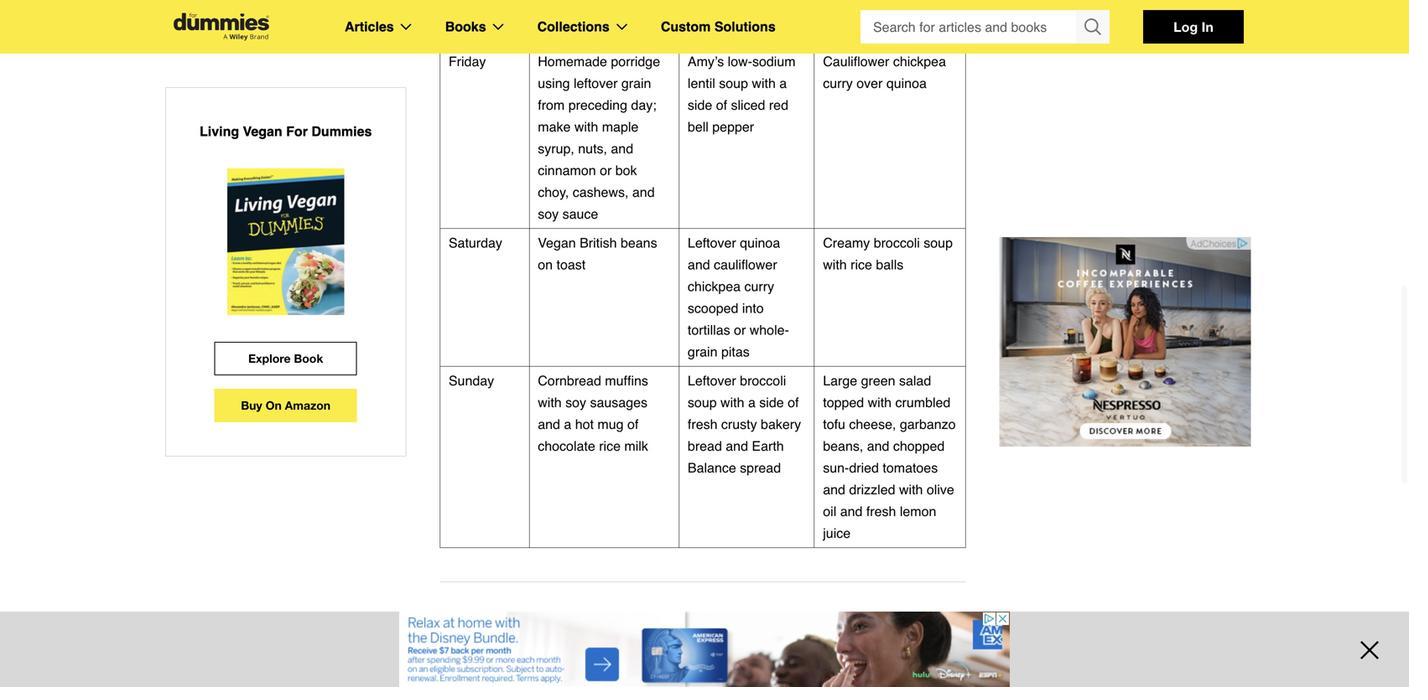 Task type: describe. For each thing, give the bounding box(es) containing it.
on
[[266, 399, 282, 413]]

muffins
[[605, 373, 648, 389]]

with inside homemade porridge using leftover grain from preceding day; make with maple syrup, nuts, and cinnamon or bok choy, cashews, and soy sauce
[[574, 119, 598, 135]]

sodium
[[752, 54, 796, 69]]

and down maple
[[611, 141, 633, 156]]

cornbread muffins with soy sausages and a hot mug of chocolate rice milk
[[538, 373, 648, 454]]

about this article
[[440, 611, 590, 631]]

this article is from the book: living vegan for dummies
[[440, 657, 788, 673]]

leftover for soup
[[688, 373, 736, 389]]

custom solutions
[[661, 19, 776, 34]]

side inside 'amy's low-sodium lentil soup with a side of sliced red bell pepper'
[[688, 97, 712, 113]]

red
[[769, 97, 789, 113]]

collections
[[537, 19, 610, 34]]

0 vertical spatial advertisement element
[[1000, 237, 1251, 447]]

0 vertical spatial for
[[286, 124, 308, 139]]

creamy
[[823, 235, 870, 251]]

lentil
[[688, 76, 715, 91]]

explore book link
[[214, 342, 357, 376]]

quinoa inside leftover quinoa and cauliflower chickpea curry scooped into tortillas or whole- grain pitas
[[740, 235, 780, 251]]

of inside 'amy's low-sodium lentil soup with a side of sliced red bell pepper'
[[716, 97, 727, 113]]

oil
[[823, 504, 837, 520]]

1 vertical spatial from
[[529, 657, 559, 673]]

chocolate
[[538, 439, 595, 454]]

with inside leftover broccoli soup with a side of fresh crusty bakery bread and earth balance spread
[[721, 395, 745, 411]]

with inside creamy broccoli soup with rice balls
[[823, 257, 847, 273]]

vegan british beans on toast
[[538, 235, 657, 273]]

toast
[[557, 257, 586, 273]]

about
[[440, 611, 490, 631]]

0 horizontal spatial this
[[440, 657, 467, 673]]

tomatoes
[[883, 461, 938, 476]]

leftover broccoli soup with a side of fresh crusty bakery bread and earth balance spread
[[688, 373, 801, 476]]

lemon
[[900, 504, 937, 520]]

rice inside creamy broccoli soup with rice balls
[[851, 257, 872, 273]]

sausages
[[590, 395, 648, 411]]

explore book
[[248, 352, 323, 366]]

book
[[294, 352, 323, 366]]

creamy broccoli soup with rice balls
[[823, 235, 953, 273]]

beans
[[621, 235, 657, 251]]

low-
[[728, 54, 752, 69]]

saturday
[[449, 235, 502, 251]]

open book categories image
[[493, 23, 504, 30]]

balance
[[688, 461, 736, 476]]

broccoli for balls
[[874, 235, 920, 251]]

buy
[[241, 399, 262, 413]]

in
[[1202, 19, 1214, 35]]

whole-
[[750, 323, 789, 338]]

buy on amazon
[[241, 399, 331, 413]]

cauliflower
[[823, 54, 890, 69]]

bell
[[688, 119, 709, 135]]

log in
[[1174, 19, 1214, 35]]

of inside cornbread muffins with soy sausages and a hot mug of chocolate rice milk
[[627, 417, 639, 432]]

soup inside 'amy's low-sodium lentil soup with a side of sliced red bell pepper'
[[719, 76, 748, 91]]

dried
[[849, 461, 879, 476]]

Search for articles and books text field
[[861, 10, 1078, 44]]

the
[[563, 657, 583, 673]]

sunday
[[449, 373, 494, 389]]

homemade porridge using leftover grain from preceding day; make with maple syrup, nuts, and cinnamon or bok choy, cashews, and soy sauce
[[538, 54, 660, 222]]

topped
[[823, 395, 864, 411]]

crusty
[[721, 417, 757, 432]]

with down tomatoes
[[899, 482, 923, 498]]

pepper
[[712, 119, 754, 135]]

fresh inside large green salad topped with crumbled tofu cheese, garbanzo beans, and chopped sun-dried tomatoes and drizzled with olive oil and fresh lemon juice
[[866, 504, 896, 520]]

tortillas
[[688, 323, 730, 338]]

milk
[[624, 439, 648, 454]]

log
[[1174, 19, 1198, 35]]

amy's low-sodium lentil soup with a side of sliced red bell pepper
[[688, 54, 796, 135]]

living vegan for dummies
[[200, 124, 372, 139]]

tofu
[[823, 417, 846, 432]]

open article categories image
[[401, 23, 412, 30]]

rice inside cornbread muffins with soy sausages and a hot mug of chocolate rice milk
[[599, 439, 621, 454]]

grain inside homemade porridge using leftover grain from preceding day; make with maple syrup, nuts, and cinnamon or bok choy, cashews, and soy sauce
[[622, 76, 651, 91]]

and inside leftover quinoa and cauliflower chickpea curry scooped into tortillas or whole- grain pitas
[[688, 257, 710, 273]]

curry inside leftover quinoa and cauliflower chickpea curry scooped into tortillas or whole- grain pitas
[[745, 279, 774, 294]]

is
[[514, 657, 526, 673]]

sliced
[[731, 97, 765, 113]]

cinnamon
[[538, 163, 596, 178]]

explore
[[248, 352, 291, 366]]

and down bok
[[632, 185, 655, 200]]

syrup,
[[538, 141, 574, 156]]

0 horizontal spatial dummies
[[312, 124, 372, 139]]

and down cheese,
[[867, 439, 890, 454]]

olive
[[927, 482, 954, 498]]

book image image
[[227, 169, 344, 315]]

make
[[538, 119, 571, 135]]

choy,
[[538, 185, 569, 200]]

soy inside homemade porridge using leftover grain from preceding day; make with maple syrup, nuts, and cinnamon or bok choy, cashews, and soy sauce
[[538, 206, 559, 222]]

balls
[[876, 257, 904, 273]]

chickpea inside cauliflower chickpea curry over quinoa
[[893, 54, 946, 69]]

scooped
[[688, 301, 739, 316]]

cauliflower chickpea curry over quinoa
[[823, 54, 946, 91]]



Task type: locate. For each thing, give the bounding box(es) containing it.
1 horizontal spatial of
[[716, 97, 727, 113]]

custom
[[661, 19, 711, 34]]

large green salad topped with crumbled tofu cheese, garbanzo beans, and chopped sun-dried tomatoes and drizzled with olive oil and fresh lemon juice
[[823, 373, 956, 542]]

grain down tortillas
[[688, 344, 718, 360]]

with inside cornbread muffins with soy sausages and a hot mug of chocolate rice milk
[[538, 395, 562, 411]]

a inside 'amy's low-sodium lentil soup with a side of sliced red bell pepper'
[[780, 76, 787, 91]]

0 vertical spatial broccoli
[[874, 235, 920, 251]]

1 vertical spatial living
[[627, 657, 662, 673]]

a up crusty
[[748, 395, 756, 411]]

0 horizontal spatial soy
[[538, 206, 559, 222]]

side down lentil
[[688, 97, 712, 113]]

a
[[780, 76, 787, 91], [748, 395, 756, 411], [564, 417, 572, 432]]

side inside leftover broccoli soup with a side of fresh crusty bakery bread and earth balance spread
[[759, 395, 784, 411]]

0 vertical spatial rice
[[851, 257, 872, 273]]

0 vertical spatial or
[[600, 163, 612, 178]]

from inside homemade porridge using leftover grain from preceding day; make with maple syrup, nuts, and cinnamon or bok choy, cashews, and soy sauce
[[538, 97, 565, 113]]

2 leftover from the top
[[688, 373, 736, 389]]

over
[[857, 76, 883, 91]]

0 vertical spatial a
[[780, 76, 787, 91]]

a for low-
[[780, 76, 787, 91]]

1 horizontal spatial grain
[[688, 344, 718, 360]]

soy down choy,
[[538, 206, 559, 222]]

pitas
[[721, 344, 750, 360]]

drizzled
[[849, 482, 896, 498]]

homemade
[[538, 54, 607, 69]]

1 horizontal spatial side
[[759, 395, 784, 411]]

or inside homemade porridge using leftover grain from preceding day; make with maple syrup, nuts, and cinnamon or bok choy, cashews, and soy sauce
[[600, 163, 612, 178]]

or
[[600, 163, 612, 178], [734, 323, 746, 338]]

salad
[[899, 373, 931, 389]]

1 vertical spatial grain
[[688, 344, 718, 360]]

chickpea
[[893, 54, 946, 69], [688, 279, 741, 294]]

earth
[[752, 439, 784, 454]]

1 horizontal spatial living
[[627, 657, 662, 673]]

1 vertical spatial or
[[734, 323, 746, 338]]

vegan
[[243, 124, 282, 139], [538, 235, 576, 251], [666, 657, 704, 673]]

curry inside cauliflower chickpea curry over quinoa
[[823, 76, 853, 91]]

0 vertical spatial of
[[716, 97, 727, 113]]

broccoli inside leftover broccoli soup with a side of fresh crusty bakery bread and earth balance spread
[[740, 373, 786, 389]]

0 horizontal spatial broccoli
[[740, 373, 786, 389]]

cornbread
[[538, 373, 601, 389]]

beans,
[[823, 439, 863, 454]]

2 vertical spatial soup
[[688, 395, 717, 411]]

1 vertical spatial side
[[759, 395, 784, 411]]

bread
[[688, 439, 722, 454]]

broccoli for side
[[740, 373, 786, 389]]

1 horizontal spatial a
[[748, 395, 756, 411]]

crumbled
[[896, 395, 951, 411]]

0 vertical spatial soup
[[719, 76, 748, 91]]

1 horizontal spatial chickpea
[[893, 54, 946, 69]]

leftover
[[574, 76, 618, 91]]

sun-
[[823, 461, 849, 476]]

0 horizontal spatial quinoa
[[740, 235, 780, 251]]

0 horizontal spatial grain
[[622, 76, 651, 91]]

of up bakery
[[788, 395, 799, 411]]

2 vertical spatial a
[[564, 417, 572, 432]]

2 horizontal spatial vegan
[[666, 657, 704, 673]]

with down green
[[868, 395, 892, 411]]

leftover down pitas
[[688, 373, 736, 389]]

hot
[[575, 417, 594, 432]]

leftover for and
[[688, 235, 736, 251]]

1 horizontal spatial for
[[708, 657, 728, 673]]

porridge
[[611, 54, 660, 69]]

2 vertical spatial vegan
[[666, 657, 704, 673]]

1 vertical spatial vegan
[[538, 235, 576, 251]]

advertisement element
[[1000, 237, 1251, 447], [399, 612, 1010, 688]]

nuts,
[[578, 141, 607, 156]]

1 vertical spatial soup
[[924, 235, 953, 251]]

with up the nuts,
[[574, 119, 598, 135]]

or up pitas
[[734, 323, 746, 338]]

a left hot
[[564, 417, 572, 432]]

cheese,
[[849, 417, 896, 432]]

1 horizontal spatial curry
[[823, 76, 853, 91]]

this left article
[[440, 657, 467, 673]]

0 horizontal spatial fresh
[[688, 417, 718, 432]]

soup for creamy broccoli soup with rice balls
[[924, 235, 953, 251]]

articles
[[345, 19, 394, 34]]

buy on amazon link
[[214, 389, 357, 423]]

article
[[536, 611, 590, 631]]

soy down cornbread
[[566, 395, 586, 411]]

fresh
[[688, 417, 718, 432], [866, 504, 896, 520]]

rice
[[851, 257, 872, 273], [599, 439, 621, 454]]

a for muffins
[[564, 417, 572, 432]]

0 horizontal spatial rice
[[599, 439, 621, 454]]

0 vertical spatial soy
[[538, 206, 559, 222]]

0 vertical spatial quinoa
[[887, 76, 927, 91]]

chickpea inside leftover quinoa and cauliflower chickpea curry scooped into tortillas or whole- grain pitas
[[688, 279, 741, 294]]

cashews,
[[573, 185, 629, 200]]

grain inside leftover quinoa and cauliflower chickpea curry scooped into tortillas or whole- grain pitas
[[688, 344, 718, 360]]

1 horizontal spatial quinoa
[[887, 76, 927, 91]]

0 vertical spatial living
[[200, 124, 239, 139]]

1 vertical spatial this
[[440, 657, 467, 673]]

of up milk
[[627, 417, 639, 432]]

cookie consent banner dialog
[[0, 627, 1409, 688]]

1 vertical spatial curry
[[745, 279, 774, 294]]

1 vertical spatial chickpea
[[688, 279, 741, 294]]

vegan inside "vegan british beans on toast"
[[538, 235, 576, 251]]

leftover up cauliflower
[[688, 235, 736, 251]]

with down creamy
[[823, 257, 847, 273]]

bok
[[616, 163, 637, 178]]

amy's
[[688, 54, 724, 69]]

into
[[742, 301, 764, 316]]

with inside 'amy's low-sodium lentil soup with a side of sliced red bell pepper'
[[752, 76, 776, 91]]

0 vertical spatial leftover
[[688, 235, 736, 251]]

fresh inside leftover broccoli soup with a side of fresh crusty bakery bread and earth balance spread
[[688, 417, 718, 432]]

1 vertical spatial leftover
[[688, 373, 736, 389]]

cauliflower
[[714, 257, 777, 273]]

soup for leftover broccoli soup with a side of fresh crusty bakery bread and earth balance spread
[[688, 395, 717, 411]]

grain down porridge
[[622, 76, 651, 91]]

this up the is
[[495, 611, 531, 631]]

0 horizontal spatial for
[[286, 124, 308, 139]]

with down the sodium
[[752, 76, 776, 91]]

0 vertical spatial grain
[[622, 76, 651, 91]]

0 horizontal spatial side
[[688, 97, 712, 113]]

rice down mug
[[599, 439, 621, 454]]

and inside leftover broccoli soup with a side of fresh crusty bakery bread and earth balance spread
[[726, 439, 748, 454]]

on
[[538, 257, 553, 273]]

0 horizontal spatial of
[[627, 417, 639, 432]]

0 horizontal spatial living
[[200, 124, 239, 139]]

rice down creamy
[[851, 257, 872, 273]]

quinoa inside cauliflower chickpea curry over quinoa
[[887, 76, 927, 91]]

and down sun-
[[823, 482, 846, 498]]

2 vertical spatial of
[[627, 417, 639, 432]]

1 horizontal spatial soup
[[719, 76, 748, 91]]

fresh down drizzled
[[866, 504, 896, 520]]

2 horizontal spatial a
[[780, 76, 787, 91]]

of
[[716, 97, 727, 113], [788, 395, 799, 411], [627, 417, 639, 432]]

1 horizontal spatial dummies
[[732, 657, 788, 673]]

2 horizontal spatial soup
[[924, 235, 953, 251]]

0 vertical spatial dummies
[[312, 124, 372, 139]]

1 horizontal spatial rice
[[851, 257, 872, 273]]

1 vertical spatial rice
[[599, 439, 621, 454]]

a inside cornbread muffins with soy sausages and a hot mug of chocolate rice milk
[[564, 417, 572, 432]]

1 vertical spatial advertisement element
[[399, 612, 1010, 688]]

0 horizontal spatial soup
[[688, 395, 717, 411]]

1 vertical spatial a
[[748, 395, 756, 411]]

of up pepper at the right of the page
[[716, 97, 727, 113]]

juice
[[823, 526, 851, 542]]

0 horizontal spatial a
[[564, 417, 572, 432]]

or inside leftover quinoa and cauliflower chickpea curry scooped into tortillas or whole- grain pitas
[[734, 323, 746, 338]]

broccoli down pitas
[[740, 373, 786, 389]]

a up red
[[780, 76, 787, 91]]

grain
[[622, 76, 651, 91], [688, 344, 718, 360]]

1 horizontal spatial or
[[734, 323, 746, 338]]

broccoli inside creamy broccoli soup with rice balls
[[874, 235, 920, 251]]

books
[[445, 19, 486, 34]]

broccoli up the balls
[[874, 235, 920, 251]]

and up chocolate
[[538, 417, 560, 432]]

side
[[688, 97, 712, 113], [759, 395, 784, 411]]

soup inside leftover broccoli soup with a side of fresh crusty bakery bread and earth balance spread
[[688, 395, 717, 411]]

and inside cornbread muffins with soy sausages and a hot mug of chocolate rice milk
[[538, 417, 560, 432]]

0 horizontal spatial chickpea
[[688, 279, 741, 294]]

or left bok
[[600, 163, 612, 178]]

custom solutions link
[[661, 16, 776, 38]]

1 vertical spatial dummies
[[732, 657, 788, 673]]

1 horizontal spatial vegan
[[538, 235, 576, 251]]

1 horizontal spatial broccoli
[[874, 235, 920, 251]]

from right the is
[[529, 657, 559, 673]]

of inside leftover broccoli soup with a side of fresh crusty bakery bread and earth balance spread
[[788, 395, 799, 411]]

1 vertical spatial for
[[708, 657, 728, 673]]

leftover quinoa and cauliflower chickpea curry scooped into tortillas or whole- grain pitas
[[688, 235, 789, 360]]

group
[[861, 10, 1110, 44]]

fresh up bread
[[688, 417, 718, 432]]

0 vertical spatial this
[[495, 611, 531, 631]]

1 horizontal spatial fresh
[[866, 504, 896, 520]]

leftover inside leftover broccoli soup with a side of fresh crusty bakery bread and earth balance spread
[[688, 373, 736, 389]]

1 vertical spatial broccoli
[[740, 373, 786, 389]]

0 vertical spatial curry
[[823, 76, 853, 91]]

mug
[[598, 417, 624, 432]]

book:
[[587, 657, 623, 673]]

log in link
[[1143, 10, 1244, 44]]

green
[[861, 373, 896, 389]]

soup
[[719, 76, 748, 91], [924, 235, 953, 251], [688, 395, 717, 411]]

with up crusty
[[721, 395, 745, 411]]

friday
[[449, 54, 486, 69]]

logo image
[[165, 13, 278, 41]]

and right oil
[[840, 504, 863, 520]]

garbanzo
[[900, 417, 956, 432]]

1 horizontal spatial soy
[[566, 395, 586, 411]]

0 horizontal spatial curry
[[745, 279, 774, 294]]

leftover inside leftover quinoa and cauliflower chickpea curry scooped into tortillas or whole- grain pitas
[[688, 235, 736, 251]]

1 leftover from the top
[[688, 235, 736, 251]]

side up bakery
[[759, 395, 784, 411]]

british
[[580, 235, 617, 251]]

1 vertical spatial quinoa
[[740, 235, 780, 251]]

chickpea up scooped
[[688, 279, 741, 294]]

and up scooped
[[688, 257, 710, 273]]

quinoa right over
[[887, 76, 927, 91]]

solutions
[[715, 19, 776, 34]]

0 vertical spatial side
[[688, 97, 712, 113]]

0 horizontal spatial or
[[600, 163, 612, 178]]

and down crusty
[[726, 439, 748, 454]]

living
[[200, 124, 239, 139], [627, 657, 662, 673]]

open collections list image
[[616, 23, 627, 30]]

0 vertical spatial fresh
[[688, 417, 718, 432]]

for
[[286, 124, 308, 139], [708, 657, 728, 673]]

1 vertical spatial soy
[[566, 395, 586, 411]]

quinoa up cauliflower
[[740, 235, 780, 251]]

using
[[538, 76, 570, 91]]

bakery
[[761, 417, 801, 432]]

a inside leftover broccoli soup with a side of fresh crusty bakery bread and earth balance spread
[[748, 395, 756, 411]]

chickpea down search for articles and books text box
[[893, 54, 946, 69]]

2 horizontal spatial of
[[788, 395, 799, 411]]

1 vertical spatial of
[[788, 395, 799, 411]]

1 horizontal spatial this
[[495, 611, 531, 631]]

1 vertical spatial fresh
[[866, 504, 896, 520]]

from down using
[[538, 97, 565, 113]]

0 horizontal spatial vegan
[[243, 124, 282, 139]]

0 vertical spatial from
[[538, 97, 565, 113]]

0 vertical spatial chickpea
[[893, 54, 946, 69]]

soup inside creamy broccoli soup with rice balls
[[924, 235, 953, 251]]

curry up the into
[[745, 279, 774, 294]]

0 vertical spatial vegan
[[243, 124, 282, 139]]

chopped
[[893, 439, 945, 454]]

curry down cauliflower on the top of the page
[[823, 76, 853, 91]]

amazon
[[285, 399, 331, 413]]

preceding
[[569, 97, 627, 113]]

with down cornbread
[[538, 395, 562, 411]]

quinoa
[[887, 76, 927, 91], [740, 235, 780, 251]]

spread
[[740, 461, 781, 476]]

soy inside cornbread muffins with soy sausages and a hot mug of chocolate rice milk
[[566, 395, 586, 411]]



Task type: vqa. For each thing, say whether or not it's contained in the screenshot.
The Choy,
yes



